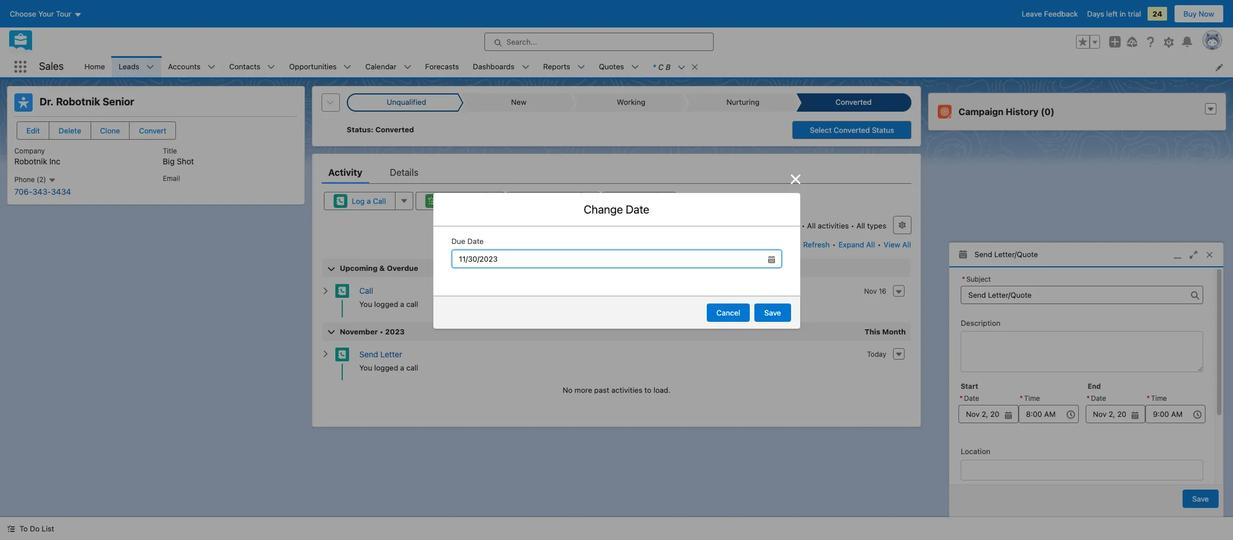 Task type: vqa. For each thing, say whether or not it's contained in the screenshot.
'List View' button
no



Task type: describe. For each thing, give the bounding box(es) containing it.
search...
[[507, 37, 537, 46]]

* date for end
[[1087, 394, 1106, 403]]

sales
[[39, 60, 64, 72]]

no more past activities to load.
[[563, 386, 671, 395]]

343-
[[32, 187, 51, 196]]

cancel button
[[707, 304, 750, 322]]

view all link
[[883, 236, 912, 254]]

load.
[[654, 386, 671, 395]]

group down days
[[1076, 35, 1100, 49]]

location
[[961, 447, 991, 456]]

calendar list item
[[359, 56, 418, 77]]

select converted status button
[[792, 121, 912, 139]]

senior
[[103, 96, 134, 108]]

delete
[[59, 126, 81, 135]]

activities inside status
[[611, 386, 642, 395]]

home link
[[78, 56, 112, 77]]

2 vertical spatial a
[[400, 363, 404, 372]]

* time for end
[[1147, 394, 1167, 403]]

email inside button
[[630, 197, 648, 206]]

select converted status
[[810, 126, 894, 135]]

reports list item
[[536, 56, 592, 77]]

reports
[[543, 62, 570, 71]]

contacts
[[229, 62, 260, 71]]

edit
[[26, 126, 40, 135]]

inverse image
[[789, 173, 802, 186]]

subject
[[966, 275, 991, 284]]

quotes list item
[[592, 56, 646, 77]]

now
[[1199, 9, 1214, 18]]

(0)
[[1041, 107, 1055, 117]]

accounts link
[[161, 56, 207, 77]]

calendar
[[365, 62, 397, 71]]

title
[[163, 147, 177, 155]]

letter
[[380, 350, 402, 359]]

• up expand
[[851, 221, 854, 230]]

log a call button
[[324, 192, 396, 210]]

• left view
[[878, 240, 881, 249]]

&
[[379, 264, 385, 273]]

leave
[[1022, 9, 1042, 18]]

in
[[1120, 9, 1126, 18]]

3434
[[51, 187, 71, 196]]

log
[[352, 197, 365, 206]]

list item containing *
[[646, 56, 704, 77]]

trial
[[1128, 9, 1141, 18]]

save for save button within the send letter/quote dialog
[[1192, 495, 1209, 504]]

days left in trial
[[1087, 9, 1141, 18]]

• left expand
[[832, 240, 836, 249]]

company
[[14, 147, 45, 155]]

filters:
[[748, 221, 772, 230]]

edit button
[[17, 122, 50, 140]]

a inside log a call button
[[367, 197, 371, 206]]

opportunities list item
[[282, 56, 359, 77]]

leave feedback
[[1022, 9, 1078, 18]]

1 vertical spatial call
[[359, 286, 373, 296]]

dashboards
[[473, 62, 515, 71]]

1 you from the top
[[359, 300, 372, 309]]

clone button
[[90, 122, 130, 140]]

filters: all time • all activities • all types
[[748, 221, 887, 230]]

24
[[1153, 9, 1162, 18]]

accounts
[[168, 62, 200, 71]]

leads
[[119, 62, 139, 71]]

buy
[[1184, 9, 1197, 18]]

reports link
[[536, 56, 577, 77]]

letter/quote
[[994, 250, 1038, 259]]

convert button
[[129, 122, 176, 140]]

expand
[[839, 240, 864, 249]]

converted inside button
[[834, 126, 870, 135]]

* inside list item
[[653, 62, 656, 71]]

b
[[666, 62, 671, 71]]

group for end
[[1086, 393, 1146, 424]]

due date
[[451, 237, 484, 246]]

to
[[19, 525, 28, 534]]

2023
[[385, 327, 405, 336]]

logged call image
[[335, 348, 349, 362]]

all right view
[[902, 240, 911, 249]]

nov 16
[[864, 287, 886, 296]]

list containing home
[[78, 56, 1233, 77]]

date right due
[[467, 237, 484, 246]]

0 horizontal spatial status
[[347, 125, 371, 134]]

text default image inside 'to do list' button
[[7, 525, 15, 533]]

2 you logged a call from the top
[[359, 363, 418, 372]]

select
[[810, 126, 832, 135]]

left
[[1106, 9, 1118, 18]]

1 call from the top
[[406, 300, 418, 309]]

date right change on the top of the page
[[626, 203, 649, 216]]

all right time
[[807, 221, 816, 230]]

nov
[[864, 287, 877, 296]]

to
[[645, 386, 652, 395]]

start
[[961, 382, 978, 391]]

no
[[563, 386, 573, 395]]

upcoming & overdue button
[[322, 259, 911, 277]]

• right time
[[802, 221, 805, 230]]



Task type: locate. For each thing, give the bounding box(es) containing it.
706-
[[14, 187, 32, 196]]

Description text field
[[961, 331, 1203, 373]]

tab list
[[321, 161, 912, 184]]

1 vertical spatial you
[[359, 363, 372, 372]]

converted right select
[[834, 126, 870, 135]]

list
[[78, 56, 1233, 77]]

0 vertical spatial you
[[359, 300, 372, 309]]

robotnik inside company robotnik inc
[[14, 157, 47, 166]]

1 time from the left
[[1024, 394, 1040, 403]]

robotnik up delete button
[[56, 96, 100, 108]]

*
[[653, 62, 656, 71], [962, 275, 965, 284], [960, 394, 963, 403], [1020, 394, 1023, 403], [1087, 394, 1090, 403], [1147, 394, 1150, 403]]

1 * time from the left
[[1020, 394, 1040, 403]]

month
[[882, 327, 906, 336]]

call link
[[359, 286, 373, 296]]

0 vertical spatial you logged a call
[[359, 300, 418, 309]]

end
[[1088, 382, 1101, 391]]

group
[[1076, 35, 1100, 49], [959, 393, 1019, 424], [1086, 393, 1146, 424]]

* date
[[960, 394, 979, 403], [1087, 394, 1106, 403]]

send left letter
[[359, 350, 378, 359]]

group for start
[[959, 393, 1019, 424]]

convert
[[139, 126, 166, 135]]

description
[[961, 319, 1001, 328]]

1 vertical spatial call
[[406, 363, 418, 372]]

1 horizontal spatial email
[[630, 197, 648, 206]]

0 vertical spatial robotnik
[[56, 96, 100, 108]]

send inside dialog
[[975, 250, 992, 259]]

list item
[[646, 56, 704, 77]]

0 vertical spatial save
[[764, 308, 781, 317]]

accounts list item
[[161, 56, 222, 77]]

group down end
[[1086, 393, 1146, 424]]

you logged a call down letter
[[359, 363, 418, 372]]

0 vertical spatial activities
[[818, 221, 849, 230]]

1 horizontal spatial save button
[[1183, 490, 1219, 508]]

1 horizontal spatial robotnik
[[56, 96, 100, 108]]

1 vertical spatial robotnik
[[14, 157, 47, 166]]

lead image
[[14, 93, 33, 112]]

refresh button
[[803, 236, 830, 254]]

call
[[406, 300, 418, 309], [406, 363, 418, 372]]

you down the send letter
[[359, 363, 372, 372]]

1 horizontal spatial status
[[872, 126, 894, 135]]

0 horizontal spatial * date
[[960, 394, 979, 403]]

time
[[784, 221, 800, 230]]

time for end
[[1151, 394, 1167, 403]]

email button
[[602, 192, 658, 210]]

status inside button
[[872, 126, 894, 135]]

0 horizontal spatial time
[[1024, 394, 1040, 403]]

0 horizontal spatial converted
[[375, 125, 414, 134]]

send for send letter/quote
[[975, 250, 992, 259]]

past
[[594, 386, 609, 395]]

email
[[163, 174, 180, 183], [630, 197, 648, 206]]

company robotnik inc
[[14, 147, 60, 166]]

call right log
[[373, 197, 386, 206]]

1 horizontal spatial text default image
[[1207, 105, 1215, 113]]

2 you from the top
[[359, 363, 372, 372]]

upcoming
[[340, 264, 378, 273]]

shot
[[177, 157, 194, 166]]

group down "start"
[[959, 393, 1019, 424]]

1 horizontal spatial save
[[1192, 495, 1209, 504]]

upcoming & overdue
[[340, 264, 418, 273]]

title big shot
[[163, 147, 194, 166]]

all
[[774, 221, 782, 230], [807, 221, 816, 230], [857, 221, 865, 230], [866, 240, 875, 249], [902, 240, 911, 249]]

save for save button to the top
[[764, 308, 781, 317]]

buy now
[[1184, 9, 1214, 18]]

home
[[84, 62, 105, 71]]

today
[[867, 350, 886, 359]]

1 vertical spatial email
[[630, 197, 648, 206]]

1 horizontal spatial activities
[[818, 221, 849, 230]]

date down "start"
[[964, 394, 979, 403]]

to do list
[[19, 525, 54, 534]]

1 vertical spatial save button
[[1183, 490, 1219, 508]]

robotnik for company
[[14, 157, 47, 166]]

send letter
[[359, 350, 402, 359]]

0 horizontal spatial robotnik
[[14, 157, 47, 166]]

quotes link
[[592, 56, 631, 77]]

change date
[[584, 203, 649, 216]]

robotnik for dr.
[[56, 96, 100, 108]]

1 logged from the top
[[374, 300, 398, 309]]

you down call link
[[359, 300, 372, 309]]

2 * date from the left
[[1087, 394, 1106, 403]]

activities up refresh button
[[818, 221, 849, 230]]

contacts list item
[[222, 56, 282, 77]]

contacts link
[[222, 56, 267, 77]]

0 horizontal spatial send
[[359, 350, 378, 359]]

Location text field
[[961, 460, 1203, 481]]

email down the big
[[163, 174, 180, 183]]

history
[[1006, 107, 1039, 117]]

* date for start
[[960, 394, 979, 403]]

time
[[1024, 394, 1040, 403], [1151, 394, 1167, 403]]

text default image
[[691, 63, 699, 71]]

0 vertical spatial call
[[406, 300, 418, 309]]

due
[[451, 237, 465, 246]]

dashboards link
[[466, 56, 521, 77]]

you logged a call
[[359, 300, 418, 309], [359, 363, 418, 372]]

16
[[879, 287, 886, 296]]

0 vertical spatial send
[[975, 250, 992, 259]]

a right log
[[367, 197, 371, 206]]

c
[[658, 62, 664, 71]]

dr.
[[40, 96, 54, 108]]

you logged a call down call link
[[359, 300, 418, 309]]

inc
[[49, 157, 60, 166]]

more
[[575, 386, 592, 395]]

1 vertical spatial you logged a call
[[359, 363, 418, 372]]

* time for start
[[1020, 394, 1040, 403]]

a down letter
[[400, 363, 404, 372]]

text default image
[[1207, 105, 1215, 113], [7, 525, 15, 533]]

date down end
[[1091, 394, 1106, 403]]

this month
[[865, 327, 906, 336]]

1 horizontal spatial * time
[[1147, 394, 1167, 403]]

1 horizontal spatial time
[[1151, 394, 1167, 403]]

activities left to
[[611, 386, 642, 395]]

0 horizontal spatial text default image
[[7, 525, 15, 533]]

leave feedback link
[[1022, 9, 1078, 18]]

save inside send letter/quote dialog
[[1192, 495, 1209, 504]]

dashboards list item
[[466, 56, 536, 77]]

buy now button
[[1174, 5, 1224, 23]]

1 horizontal spatial send
[[975, 250, 992, 259]]

logged up 2023
[[374, 300, 398, 309]]

1 vertical spatial a
[[400, 300, 404, 309]]

2 * time from the left
[[1147, 394, 1167, 403]]

save
[[764, 308, 781, 317], [1192, 495, 1209, 504]]

* date down "start"
[[960, 394, 979, 403]]

• left 2023
[[380, 327, 383, 336]]

delete button
[[49, 122, 91, 140]]

* time
[[1020, 394, 1040, 403], [1147, 394, 1167, 403]]

campaign history (0)
[[959, 107, 1055, 117]]

email right change on the top of the page
[[630, 197, 648, 206]]

0 horizontal spatial activities
[[611, 386, 642, 395]]

opportunities link
[[282, 56, 344, 77]]

0 vertical spatial text default image
[[1207, 105, 1215, 113]]

call inside button
[[373, 197, 386, 206]]

no more past activities to load. status
[[321, 385, 912, 397]]

quotes
[[599, 62, 624, 71]]

a up 2023
[[400, 300, 404, 309]]

1 you logged a call from the top
[[359, 300, 418, 309]]

view
[[884, 240, 900, 249]]

leads list item
[[112, 56, 161, 77]]

cancel
[[717, 308, 740, 317]]

all right expand
[[866, 240, 875, 249]]

campaign
[[959, 107, 1004, 117]]

logged down letter
[[374, 363, 398, 372]]

converted right ":" at left
[[375, 125, 414, 134]]

1 vertical spatial send
[[359, 350, 378, 359]]

1 vertical spatial activities
[[611, 386, 642, 395]]

0 vertical spatial save button
[[755, 304, 791, 322]]

time for start
[[1024, 394, 1040, 403]]

1 horizontal spatial converted
[[834, 126, 870, 135]]

0 horizontal spatial email
[[163, 174, 180, 183]]

2 time from the left
[[1151, 394, 1167, 403]]

* subject
[[962, 275, 991, 284]]

leads link
[[112, 56, 146, 77]]

send up subject
[[975, 250, 992, 259]]

big
[[163, 157, 175, 166]]

forecasts
[[425, 62, 459, 71]]

november  •  2023
[[340, 327, 405, 336]]

1 horizontal spatial * date
[[1087, 394, 1106, 403]]

0 horizontal spatial save
[[764, 308, 781, 317]]

send for send letter
[[359, 350, 378, 359]]

send letter link
[[359, 350, 402, 359]]

days
[[1087, 9, 1104, 18]]

None text field
[[959, 405, 1019, 424]]

1 vertical spatial save
[[1192, 495, 1209, 504]]

1 vertical spatial text default image
[[7, 525, 15, 533]]

:
[[371, 125, 373, 134]]

706-343-3434 link
[[14, 187, 71, 196]]

robotnik
[[56, 96, 100, 108], [14, 157, 47, 166]]

forecasts link
[[418, 56, 466, 77]]

path options list box
[[347, 93, 912, 112]]

robotnik down company
[[14, 157, 47, 166]]

* c b
[[653, 62, 671, 71]]

do
[[30, 525, 40, 534]]

0 vertical spatial logged
[[374, 300, 398, 309]]

save button inside send letter/quote dialog
[[1183, 490, 1219, 508]]

search... button
[[484, 33, 714, 51]]

all left types
[[857, 221, 865, 230]]

overdue
[[387, 264, 418, 273]]

1 vertical spatial logged
[[374, 363, 398, 372]]

0 horizontal spatial save button
[[755, 304, 791, 322]]

call down the upcoming
[[359, 286, 373, 296]]

log a call
[[352, 197, 386, 206]]

None text field
[[451, 250, 782, 268], [1086, 405, 1146, 424], [451, 250, 782, 268], [1086, 405, 1146, 424]]

clone
[[100, 126, 120, 135]]

status
[[347, 125, 371, 134], [872, 126, 894, 135]]

call
[[373, 197, 386, 206], [359, 286, 373, 296]]

dr. robotnik senior
[[40, 96, 134, 108]]

0 vertical spatial a
[[367, 197, 371, 206]]

send letter/quote
[[975, 250, 1038, 259]]

2 call from the top
[[406, 363, 418, 372]]

refresh
[[803, 240, 830, 249]]

0 horizontal spatial * time
[[1020, 394, 1040, 403]]

converted
[[375, 125, 414, 134], [834, 126, 870, 135]]

opportunities
[[289, 62, 337, 71]]

change
[[584, 203, 623, 216]]

send letter/quote dialog
[[949, 243, 1224, 541]]

* date down end
[[1087, 394, 1106, 403]]

1 * date from the left
[[960, 394, 979, 403]]

2 logged from the top
[[374, 363, 398, 372]]

logged call image
[[335, 284, 349, 298]]

0 vertical spatial call
[[373, 197, 386, 206]]

0 vertical spatial email
[[163, 174, 180, 183]]

all left time
[[774, 221, 782, 230]]



